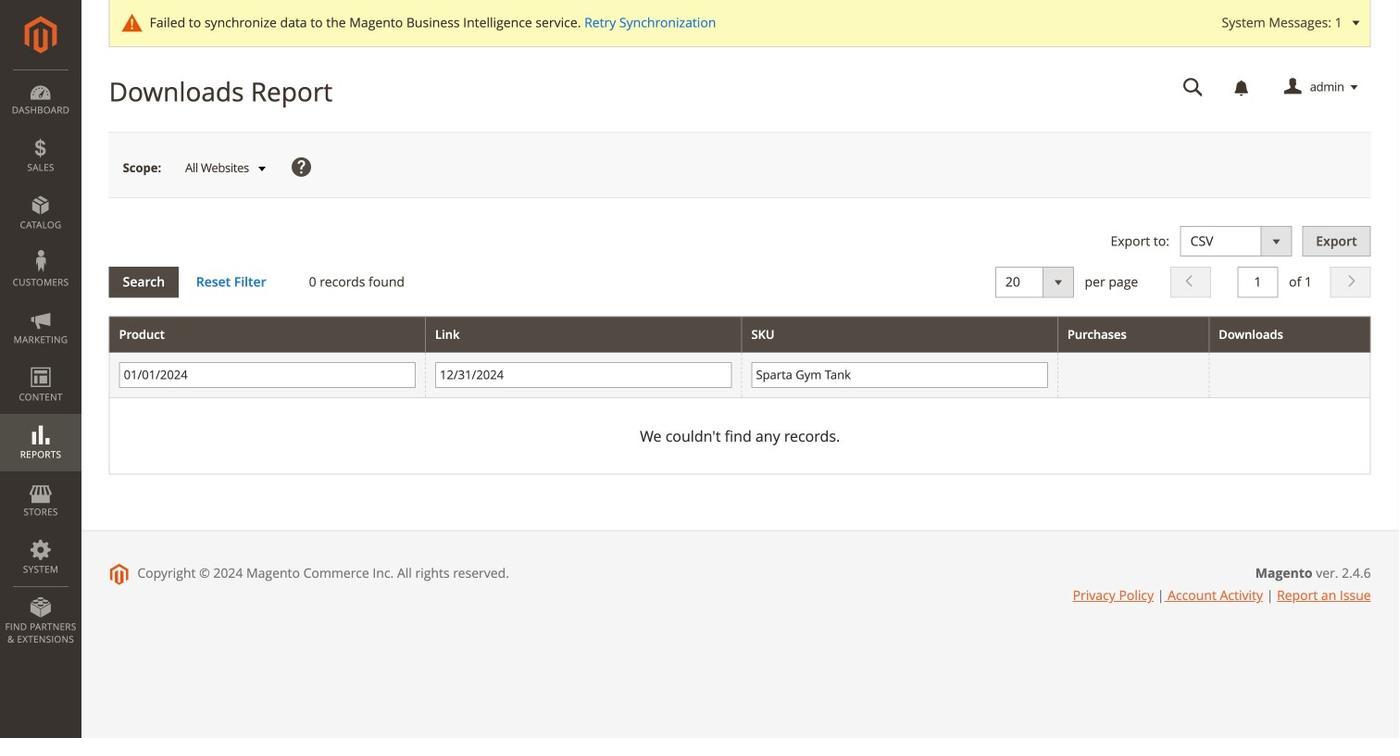 Task type: vqa. For each thing, say whether or not it's contained in the screenshot.
text field
yes



Task type: locate. For each thing, give the bounding box(es) containing it.
None text field
[[119, 362, 416, 388]]

None text field
[[1170, 71, 1217, 104], [1238, 267, 1279, 298], [435, 362, 732, 388], [752, 362, 1048, 388], [1170, 71, 1217, 104], [1238, 267, 1279, 298], [435, 362, 732, 388], [752, 362, 1048, 388]]

magento admin panel image
[[25, 16, 57, 54]]

menu bar
[[0, 69, 82, 655]]



